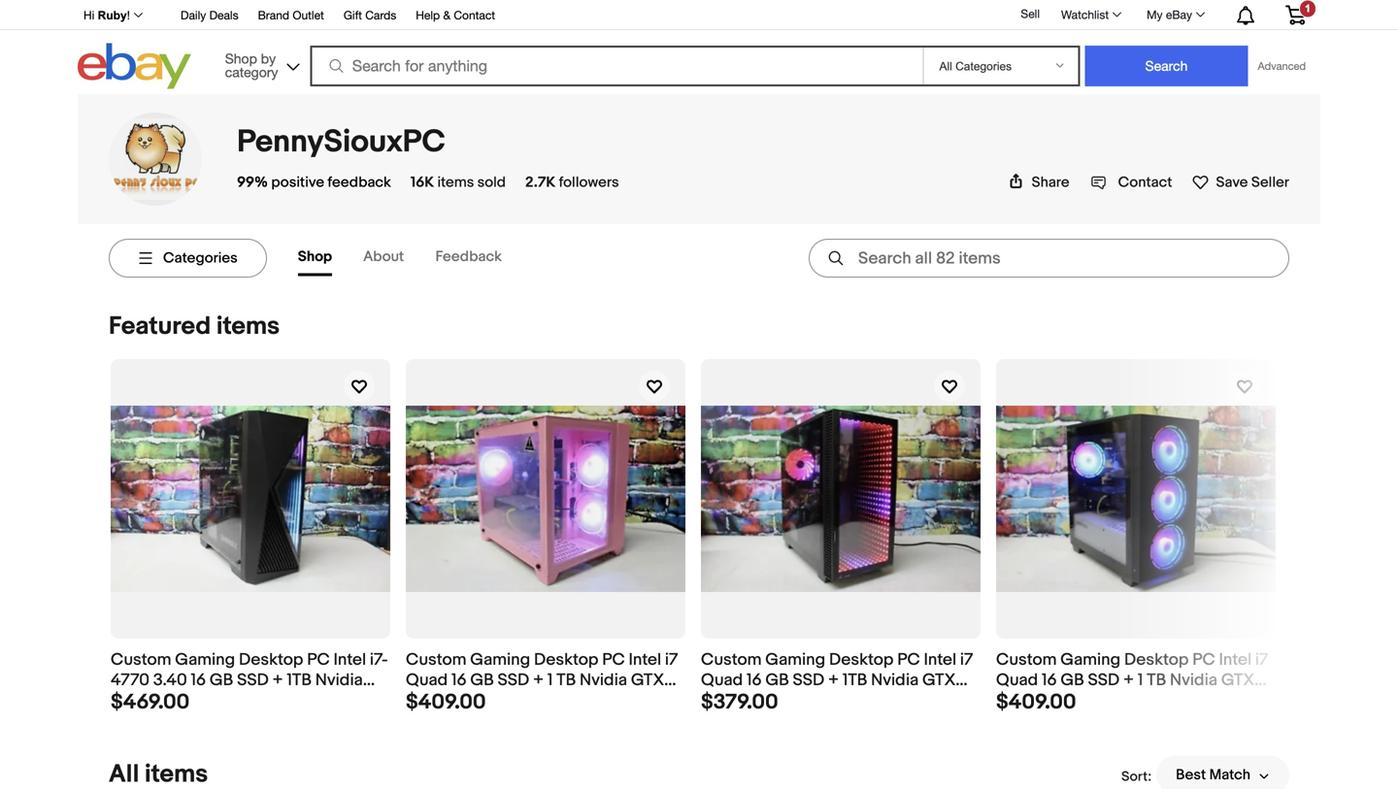 Task type: vqa. For each thing, say whether or not it's contained in the screenshot.


Task type: describe. For each thing, give the bounding box(es) containing it.
my
[[1147, 8, 1163, 21]]

sold
[[477, 174, 506, 191]]

4 for custom gaming desktop pc intel i7 quad 16 gb ssd + 1 tb nvidia gtx 970 4 gb hdmi button corresponding to first custom gaming desktop pc intel i7 quad 16 gb ssd + 1 tb nvidia gtx 970 4 gb hdmi : quick view image from left
[[438, 691, 449, 711]]

quad for first custom gaming desktop pc intel i7 quad 16 gb ssd + 1 tb nvidia gtx 970 4 gb hdmi : quick view image from the right custom gaming desktop pc intel i7 quad 16 gb ssd + 1 tb nvidia gtx 970 4 gb hdmi button
[[996, 670, 1038, 691]]

gift
[[344, 8, 362, 22]]

daily deals link
[[181, 5, 238, 27]]

help & contact link
[[416, 5, 495, 27]]

nvidia for custom gaming desktop pc intel i7- 4770 3.40 16 gb ssd + 1tb nvidia gtx 1060 6 gb button
[[315, 670, 363, 691]]

advanced link
[[1248, 47, 1316, 85]]

feedback
[[328, 174, 391, 191]]

best match button
[[1157, 756, 1290, 789]]

660
[[701, 691, 731, 711]]

contact link
[[1091, 174, 1173, 191]]

ebay
[[1166, 8, 1193, 21]]

positive
[[271, 174, 324, 191]]

shop by category button
[[216, 43, 304, 85]]

1 for first custom gaming desktop pc intel i7 quad 16 gb ssd + 1 tb nvidia gtx 970 4 gb hdmi : quick view image from the right
[[1138, 670, 1143, 691]]

custom for first custom gaming desktop pc intel i7 quad 16 gb ssd + 1 tb nvidia gtx 970 4 gb hdmi : quick view image from left
[[406, 650, 467, 671]]

watchlist link
[[1051, 3, 1130, 26]]

custom gaming desktop pc intel i7- 4770 3.40 16 gb ssd + 1tb nvidia gtx 1060 6 gb button
[[111, 650, 390, 711]]

account navigation
[[73, 0, 1321, 30]]

1 link
[[1274, 0, 1318, 28]]

970 for custom gaming desktop pc intel i7 quad 16 gb ssd + 1 tb nvidia gtx 970 4 gb hdmi button corresponding to first custom gaming desktop pc intel i7 quad 16 gb ssd + 1 tb nvidia gtx 970 4 gb hdmi : quick view image from left
[[406, 691, 435, 711]]

custom gaming desktop pc intel i7-4770 3.40 16 gb ssd + 1tb nvidia gtx 1060 6 gb : quick view image
[[111, 406, 390, 592]]

hi
[[84, 9, 95, 22]]

save
[[1216, 174, 1248, 191]]

pennysiouxpc image
[[109, 118, 202, 200]]

hdmi inside the custom gaming desktop pc intel i7 quad 16 gb ssd + 1tb nvidia gtx 660 2 gb hdmi
[[775, 691, 817, 711]]

1tb inside the custom gaming desktop pc intel i7- 4770 3.40 16 gb ssd + 1tb nvidia gtx 1060 6 gb
[[287, 670, 312, 691]]

categories
[[163, 250, 238, 267]]

categories button
[[109, 239, 267, 278]]

+ for custom gaming desktop pc intel i7 quad 16 gb ssd + 1tb nvidia gtx 660 2 gb hdmi : quick view image
[[828, 670, 839, 691]]

1tb inside the custom gaming desktop pc intel i7 quad 16 gb ssd + 1tb nvidia gtx 660 2 gb hdmi
[[843, 670, 868, 691]]

99% positive feedback
[[237, 174, 391, 191]]

custom gaming desktop pc intel i7 quad 16 gb ssd + 1 tb nvidia gtx 970 4 gb hdmi button for first custom gaming desktop pc intel i7 quad 16 gb ssd + 1 tb nvidia gtx 970 4 gb hdmi : quick view image from left
[[406, 650, 686, 711]]

!
[[127, 9, 130, 22]]

help
[[416, 8, 440, 22]]

4770
[[111, 670, 150, 691]]

cards
[[365, 8, 396, 22]]

i7-
[[370, 650, 388, 671]]

16 for custom gaming desktop pc intel i7 quad 16 gb ssd + 1 tb nvidia gtx 970 4 gb hdmi button corresponding to first custom gaming desktop pc intel i7 quad 16 gb ssd + 1 tb nvidia gtx 970 4 gb hdmi : quick view image from left
[[451, 670, 467, 691]]

16 for first custom gaming desktop pc intel i7 quad 16 gb ssd + 1 tb nvidia gtx 970 4 gb hdmi : quick view image from the right custom gaming desktop pc intel i7 quad 16 gb ssd + 1 tb nvidia gtx 970 4 gb hdmi button
[[1042, 670, 1057, 691]]

gift cards link
[[344, 5, 396, 27]]

16k items sold
[[411, 174, 506, 191]]

featured items
[[109, 312, 280, 342]]

1 custom gaming desktop pc intel i7 quad 16 gb ssd + 1 tb nvidia gtx 970 4 gb hdmi : quick view image from the left
[[406, 406, 686, 592]]

category
[[225, 64, 278, 80]]

help & contact
[[416, 8, 495, 22]]

ssd for first custom gaming desktop pc intel i7 quad 16 gb ssd + 1 tb nvidia gtx 970 4 gb hdmi : quick view image from left
[[498, 670, 529, 691]]

tb for first custom gaming desktop pc intel i7 quad 16 gb ssd + 1 tb nvidia gtx 970 4 gb hdmi : quick view image from the right custom gaming desktop pc intel i7 quad 16 gb ssd + 1 tb nvidia gtx 970 4 gb hdmi button
[[1147, 670, 1166, 691]]

desktop for custom gaming desktop pc intel i7 quad 16 gb ssd + 1tb nvidia gtx 660 2 gb hdmi button
[[829, 650, 894, 671]]

2 custom gaming desktop pc intel i7 quad 16 gb ssd + 1 tb nvidia gtx 970 4 gb hdmi : quick view image from the left
[[996, 406, 1276, 592]]

hdmi for first custom gaming desktop pc intel i7 quad 16 gb ssd + 1 tb nvidia gtx 970 4 gb hdmi : quick view image from the right custom gaming desktop pc intel i7 quad 16 gb ssd + 1 tb nvidia gtx 970 4 gb hdmi button
[[1070, 691, 1112, 711]]

tab list containing shop
[[298, 240, 533, 276]]

ruby
[[98, 9, 127, 22]]

gift cards
[[344, 8, 396, 22]]

2.7k
[[525, 174, 556, 191]]

brand outlet
[[258, 8, 324, 22]]

ssd for first custom gaming desktop pc intel i7 quad 16 gb ssd + 1 tb nvidia gtx 970 4 gb hdmi : quick view image from the right
[[1088, 670, 1120, 691]]

desktop for custom gaming desktop pc intel i7- 4770 3.40 16 gb ssd + 1tb nvidia gtx 1060 6 gb button
[[239, 650, 303, 671]]

shop by category banner
[[73, 0, 1321, 94]]

custom gaming desktop pc intel i7 quad 16 gb ssd + 1 tb nvidia gtx 970 4 gb hdmi button for first custom gaming desktop pc intel i7 quad 16 gb ssd + 1 tb nvidia gtx 970 4 gb hdmi : quick view image from the right
[[996, 650, 1276, 711]]

$409.00 for first custom gaming desktop pc intel i7 quad 16 gb ssd + 1 tb nvidia gtx 970 4 gb hdmi : quick view image from the right
[[996, 690, 1077, 715]]

&
[[443, 8, 451, 22]]

share
[[1032, 174, 1070, 191]]

contact inside help & contact link
[[454, 8, 495, 22]]

custom gaming desktop pc intel i7 quad 16 gb ssd + 1tb nvidia gtx 660 2 gb hdmi
[[701, 650, 973, 711]]

pc for first custom gaming desktop pc intel i7 quad 16 gb ssd + 1 tb nvidia gtx 970 4 gb hdmi : quick view image from the right custom gaming desktop pc intel i7 quad 16 gb ssd + 1 tb nvidia gtx 970 4 gb hdmi button
[[1193, 650, 1216, 671]]

3.40
[[153, 670, 187, 691]]

Search for anything text field
[[313, 48, 919, 84]]

custom gaming desktop pc intel i7 quad 16 gb ssd + 1 tb nvidia gtx 970 4 gb hdmi for custom gaming desktop pc intel i7 quad 16 gb ssd + 1 tb nvidia gtx 970 4 gb hdmi button corresponding to first custom gaming desktop pc intel i7 quad 16 gb ssd + 1 tb nvidia gtx 970 4 gb hdmi : quick view image from left
[[406, 650, 678, 711]]

my ebay link
[[1136, 3, 1214, 26]]

desktop for custom gaming desktop pc intel i7 quad 16 gb ssd + 1 tb nvidia gtx 970 4 gb hdmi button corresponding to first custom gaming desktop pc intel i7 quad 16 gb ssd + 1 tb nvidia gtx 970 4 gb hdmi : quick view image from left
[[534, 650, 599, 671]]

ssd for custom gaming desktop pc intel i7 quad 16 gb ssd + 1tb nvidia gtx 660 2 gb hdmi : quick view image
[[793, 670, 825, 691]]

1 inside 1 link
[[1305, 2, 1311, 14]]

nvidia for first custom gaming desktop pc intel i7 quad 16 gb ssd + 1 tb nvidia gtx 970 4 gb hdmi : quick view image from the right custom gaming desktop pc intel i7 quad 16 gb ssd + 1 tb nvidia gtx 970 4 gb hdmi button
[[1170, 670, 1218, 691]]

$469.00
[[111, 690, 190, 715]]

+ for first custom gaming desktop pc intel i7 quad 16 gb ssd + 1 tb nvidia gtx 970 4 gb hdmi : quick view image from the right
[[1123, 670, 1134, 691]]

99%
[[237, 174, 268, 191]]

gaming for custom gaming desktop pc intel i7 quad 16 gb ssd + 1 tb nvidia gtx 970 4 gb hdmi button corresponding to first custom gaming desktop pc intel i7 quad 16 gb ssd + 1 tb nvidia gtx 970 4 gb hdmi : quick view image from left
[[470, 650, 530, 671]]

feedback
[[436, 248, 502, 266]]

hdmi for custom gaming desktop pc intel i7 quad 16 gb ssd + 1 tb nvidia gtx 970 4 gb hdmi button corresponding to first custom gaming desktop pc intel i7 quad 16 gb ssd + 1 tb nvidia gtx 970 4 gb hdmi : quick view image from left
[[480, 691, 521, 711]]

16k
[[411, 174, 434, 191]]

intel for custom gaming desktop pc intel i7- 4770 3.40 16 gb ssd + 1tb nvidia gtx 1060 6 gb button
[[334, 650, 366, 671]]

desktop for first custom gaming desktop pc intel i7 quad 16 gb ssd + 1 tb nvidia gtx 970 4 gb hdmi : quick view image from the right custom gaming desktop pc intel i7 quad 16 gb ssd + 1 tb nvidia gtx 970 4 gb hdmi button
[[1124, 650, 1189, 671]]

pennysiouxpc
[[237, 123, 445, 161]]



Task type: locate. For each thing, give the bounding box(es) containing it.
intel for custom gaming desktop pc intel i7 quad 16 gb ssd + 1 tb nvidia gtx 970 4 gb hdmi button corresponding to first custom gaming desktop pc intel i7 quad 16 gb ssd + 1 tb nvidia gtx 970 4 gb hdmi : quick view image from left
[[629, 650, 661, 671]]

contact
[[454, 8, 495, 22], [1118, 174, 1173, 191]]

gtx inside the custom gaming desktop pc intel i7- 4770 3.40 16 gb ssd + 1tb nvidia gtx 1060 6 gb
[[111, 691, 144, 711]]

2 16 from the left
[[451, 670, 467, 691]]

0 horizontal spatial hdmi
[[480, 691, 521, 711]]

pc
[[307, 650, 330, 671], [602, 650, 625, 671], [897, 650, 920, 671], [1193, 650, 1216, 671]]

quad
[[406, 670, 448, 691], [701, 670, 743, 691], [996, 670, 1038, 691]]

2 i7 from the left
[[960, 650, 973, 671]]

1 horizontal spatial hdmi
[[775, 691, 817, 711]]

3 desktop from the left
[[829, 650, 894, 671]]

0 horizontal spatial custom gaming desktop pc intel i7 quad 16 gb ssd + 1 tb nvidia gtx 970 4 gb hdmi
[[406, 650, 678, 711]]

1 horizontal spatial 1
[[1138, 670, 1143, 691]]

custom gaming desktop pc intel i7 quad 16 gb ssd + 1 tb nvidia gtx 970 4 gb hdmi button
[[406, 650, 686, 711], [996, 650, 1276, 711]]

4 intel from the left
[[1219, 650, 1252, 671]]

+ inside the custom gaming desktop pc intel i7 quad 16 gb ssd + 1tb nvidia gtx 660 2 gb hdmi
[[828, 670, 839, 691]]

brand
[[258, 8, 289, 22]]

0 horizontal spatial i7
[[665, 650, 678, 671]]

save seller button
[[1192, 170, 1290, 191]]

sort:
[[1122, 769, 1152, 786]]

0 vertical spatial items
[[437, 174, 474, 191]]

pennysiouxpc link
[[237, 123, 445, 161]]

watchlist
[[1061, 8, 1109, 21]]

brand outlet link
[[258, 5, 324, 27]]

match
[[1210, 767, 1251, 784]]

gaming inside the custom gaming desktop pc intel i7 quad 16 gb ssd + 1tb nvidia gtx 660 2 gb hdmi
[[766, 650, 826, 671]]

items for featured
[[216, 312, 280, 342]]

about
[[363, 248, 404, 266]]

2 4 from the left
[[1029, 691, 1039, 711]]

3 ssd from the left
[[793, 670, 825, 691]]

contact left save
[[1118, 174, 1173, 191]]

3 i7 from the left
[[1256, 650, 1269, 671]]

custom inside the custom gaming desktop pc intel i7 quad 16 gb ssd + 1tb nvidia gtx 660 2 gb hdmi
[[701, 650, 762, 671]]

1 vertical spatial contact
[[1118, 174, 1173, 191]]

2 tb from the left
[[1147, 670, 1166, 691]]

sell
[[1021, 7, 1040, 21]]

2 intel from the left
[[629, 650, 661, 671]]

+ inside the custom gaming desktop pc intel i7- 4770 3.40 16 gb ssd + 1tb nvidia gtx 1060 6 gb
[[272, 670, 283, 691]]

gaming for custom gaming desktop pc intel i7 quad 16 gb ssd + 1tb nvidia gtx 660 2 gb hdmi button
[[766, 650, 826, 671]]

0 horizontal spatial quad
[[406, 670, 448, 691]]

gaming for custom gaming desktop pc intel i7- 4770 3.40 16 gb ssd + 1tb nvidia gtx 1060 6 gb button
[[175, 650, 235, 671]]

0 horizontal spatial tb
[[557, 670, 576, 691]]

1 $409.00 from the left
[[406, 690, 486, 715]]

2 desktop from the left
[[534, 650, 599, 671]]

1 gaming from the left
[[175, 650, 235, 671]]

pc inside the custom gaming desktop pc intel i7- 4770 3.40 16 gb ssd + 1tb nvidia gtx 1060 6 gb
[[307, 650, 330, 671]]

i7 for custom gaming desktop pc intel i7 quad 16 gb ssd + 1 tb nvidia gtx 970 4 gb hdmi button corresponding to first custom gaming desktop pc intel i7 quad 16 gb ssd + 1 tb nvidia gtx 970 4 gb hdmi : quick view image from left
[[665, 650, 678, 671]]

None submit
[[1085, 46, 1248, 86]]

quad inside the custom gaming desktop pc intel i7 quad 16 gb ssd + 1tb nvidia gtx 660 2 gb hdmi
[[701, 670, 743, 691]]

daily deals
[[181, 8, 238, 22]]

2 nvidia from the left
[[580, 670, 627, 691]]

2 + from the left
[[533, 670, 544, 691]]

ssd inside the custom gaming desktop pc intel i7- 4770 3.40 16 gb ssd + 1tb nvidia gtx 1060 6 gb
[[237, 670, 269, 691]]

2 horizontal spatial i7
[[1256, 650, 1269, 671]]

1 horizontal spatial custom gaming desktop pc intel i7 quad 16 gb ssd + 1 tb nvidia gtx 970 4 gb hdmi : quick view image
[[996, 406, 1276, 592]]

2 custom from the left
[[406, 650, 467, 671]]

by
[[261, 50, 276, 67]]

custom gaming desktop pc intel i7 quad 16 gb ssd + 1tb nvidia gtx 660 2 gb hdmi : quick view image
[[701, 406, 981, 592]]

shop for shop by category
[[225, 50, 257, 67]]

3 custom from the left
[[701, 650, 762, 671]]

hdmi
[[480, 691, 521, 711], [775, 691, 817, 711], [1070, 691, 1112, 711]]

gtx
[[631, 670, 664, 691], [923, 670, 956, 691], [1222, 670, 1255, 691], [111, 691, 144, 711]]

i7 inside the custom gaming desktop pc intel i7 quad 16 gb ssd + 1tb nvidia gtx 660 2 gb hdmi
[[960, 650, 973, 671]]

intel inside the custom gaming desktop pc intel i7 quad 16 gb ssd + 1tb nvidia gtx 660 2 gb hdmi
[[924, 650, 957, 671]]

1 horizontal spatial 970
[[996, 691, 1025, 711]]

16
[[191, 670, 206, 691], [451, 670, 467, 691], [747, 670, 762, 691], [1042, 670, 1057, 691]]

shop left "by"
[[225, 50, 257, 67]]

2 ssd from the left
[[498, 670, 529, 691]]

custom
[[111, 650, 171, 671], [406, 650, 467, 671], [701, 650, 762, 671], [996, 650, 1057, 671]]

1 horizontal spatial tb
[[1147, 670, 1166, 691]]

4 pc from the left
[[1193, 650, 1216, 671]]

2
[[735, 691, 744, 711]]

1 custom from the left
[[111, 650, 171, 671]]

best
[[1176, 767, 1206, 784]]

gaming inside the custom gaming desktop pc intel i7- 4770 3.40 16 gb ssd + 1tb nvidia gtx 1060 6 gb
[[175, 650, 235, 671]]

4 + from the left
[[1123, 670, 1134, 691]]

deals
[[209, 8, 238, 22]]

custom for first custom gaming desktop pc intel i7 quad 16 gb ssd + 1 tb nvidia gtx 970 4 gb hdmi : quick view image from the right
[[996, 650, 1057, 671]]

1 pc from the left
[[307, 650, 330, 671]]

items right 16k at the top of page
[[437, 174, 474, 191]]

1 horizontal spatial items
[[437, 174, 474, 191]]

gb
[[210, 670, 233, 691], [470, 670, 494, 691], [766, 670, 789, 691], [1061, 670, 1084, 691], [201, 691, 224, 711], [452, 691, 476, 711], [748, 691, 771, 711], [1043, 691, 1066, 711]]

1 horizontal spatial 1tb
[[843, 670, 868, 691]]

1 intel from the left
[[334, 650, 366, 671]]

1060
[[148, 691, 184, 711]]

nvidia
[[315, 670, 363, 691], [580, 670, 627, 691], [871, 670, 919, 691], [1170, 670, 1218, 691]]

1 ssd from the left
[[237, 670, 269, 691]]

1 custom gaming desktop pc intel i7 quad 16 gb ssd + 1 tb nvidia gtx 970 4 gb hdmi button from the left
[[406, 650, 686, 711]]

hi ruby !
[[84, 9, 130, 22]]

1 16 from the left
[[191, 670, 206, 691]]

1 horizontal spatial $409.00
[[996, 690, 1077, 715]]

best match
[[1176, 767, 1251, 784]]

1 horizontal spatial 4
[[1029, 691, 1039, 711]]

gaming
[[175, 650, 235, 671], [470, 650, 530, 671], [766, 650, 826, 671], [1061, 650, 1121, 671]]

970
[[406, 691, 435, 711], [996, 691, 1025, 711]]

$409.00
[[406, 690, 486, 715], [996, 690, 1077, 715]]

3 nvidia from the left
[[871, 670, 919, 691]]

gtx inside the custom gaming desktop pc intel i7 quad 16 gb ssd + 1tb nvidia gtx 660 2 gb hdmi
[[923, 670, 956, 691]]

1tb
[[287, 670, 312, 691], [843, 670, 868, 691]]

shop by category
[[225, 50, 278, 80]]

desktop inside the custom gaming desktop pc intel i7- 4770 3.40 16 gb ssd + 1tb nvidia gtx 1060 6 gb
[[239, 650, 303, 671]]

quad for custom gaming desktop pc intel i7 quad 16 gb ssd + 1 tb nvidia gtx 970 4 gb hdmi button corresponding to first custom gaming desktop pc intel i7 quad 16 gb ssd + 1 tb nvidia gtx 970 4 gb hdmi : quick view image from left
[[406, 670, 448, 691]]

2 $409.00 from the left
[[996, 690, 1077, 715]]

0 horizontal spatial 1tb
[[287, 670, 312, 691]]

intel for custom gaming desktop pc intel i7 quad 16 gb ssd + 1tb nvidia gtx 660 2 gb hdmi button
[[924, 650, 957, 671]]

0 horizontal spatial custom gaming desktop pc intel i7 quad 16 gb ssd + 1 tb nvidia gtx 970 4 gb hdmi button
[[406, 650, 686, 711]]

3 pc from the left
[[897, 650, 920, 671]]

1 horizontal spatial custom gaming desktop pc intel i7 quad 16 gb ssd + 1 tb nvidia gtx 970 4 gb hdmi button
[[996, 650, 1276, 711]]

0 vertical spatial shop
[[225, 50, 257, 67]]

970 for first custom gaming desktop pc intel i7 quad 16 gb ssd + 1 tb nvidia gtx 970 4 gb hdmi : quick view image from the right custom gaming desktop pc intel i7 quad 16 gb ssd + 1 tb nvidia gtx 970 4 gb hdmi button
[[996, 691, 1025, 711]]

4 16 from the left
[[1042, 670, 1057, 691]]

i7 for first custom gaming desktop pc intel i7 quad 16 gb ssd + 1 tb nvidia gtx 970 4 gb hdmi : quick view image from the right custom gaming desktop pc intel i7 quad 16 gb ssd + 1 tb nvidia gtx 970 4 gb hdmi button
[[1256, 650, 1269, 671]]

2 pc from the left
[[602, 650, 625, 671]]

nvidia inside the custom gaming desktop pc intel i7 quad 16 gb ssd + 1tb nvidia gtx 660 2 gb hdmi
[[871, 670, 919, 691]]

3 quad from the left
[[996, 670, 1038, 691]]

2 quad from the left
[[701, 670, 743, 691]]

custom gaming desktop pc intel i7 quad 16 gb ssd + 1 tb nvidia gtx 970 4 gb hdmi for first custom gaming desktop pc intel i7 quad 16 gb ssd + 1 tb nvidia gtx 970 4 gb hdmi : quick view image from the right custom gaming desktop pc intel i7 quad 16 gb ssd + 1 tb nvidia gtx 970 4 gb hdmi button
[[996, 650, 1269, 711]]

2 gaming from the left
[[470, 650, 530, 671]]

tb
[[557, 670, 576, 691], [1147, 670, 1166, 691]]

3 16 from the left
[[747, 670, 762, 691]]

0 vertical spatial contact
[[454, 8, 495, 22]]

16 inside the custom gaming desktop pc intel i7 quad 16 gb ssd + 1tb nvidia gtx 660 2 gb hdmi
[[747, 670, 762, 691]]

3 intel from the left
[[924, 650, 957, 671]]

custom gaming desktop pc intel i7- 4770 3.40 16 gb ssd + 1tb nvidia gtx 1060 6 gb
[[111, 650, 388, 711]]

save seller
[[1216, 174, 1290, 191]]

nvidia for custom gaming desktop pc intel i7 quad 16 gb ssd + 1 tb nvidia gtx 970 4 gb hdmi button corresponding to first custom gaming desktop pc intel i7 quad 16 gb ssd + 1 tb nvidia gtx 970 4 gb hdmi : quick view image from left
[[580, 670, 627, 691]]

custom for the custom gaming desktop pc intel i7-4770 3.40 16 gb ssd + 1tb nvidia gtx 1060 6 gb : quick view image
[[111, 650, 171, 671]]

custom for custom gaming desktop pc intel i7 quad 16 gb ssd + 1tb nvidia gtx 660 2 gb hdmi : quick view image
[[701, 650, 762, 671]]

1 quad from the left
[[406, 670, 448, 691]]

0 horizontal spatial 4
[[438, 691, 449, 711]]

intel
[[334, 650, 366, 671], [629, 650, 661, 671], [924, 650, 957, 671], [1219, 650, 1252, 671]]

contact right &
[[454, 8, 495, 22]]

custom inside the custom gaming desktop pc intel i7- 4770 3.40 16 gb ssd + 1tb nvidia gtx 1060 6 gb
[[111, 650, 171, 671]]

1 nvidia from the left
[[315, 670, 363, 691]]

4 gaming from the left
[[1061, 650, 1121, 671]]

pc for custom gaming desktop pc intel i7 quad 16 gb ssd + 1 tb nvidia gtx 970 4 gb hdmi button corresponding to first custom gaming desktop pc intel i7 quad 16 gb ssd + 1 tb nvidia gtx 970 4 gb hdmi : quick view image from left
[[602, 650, 625, 671]]

4 nvidia from the left
[[1170, 670, 1218, 691]]

1 970 from the left
[[406, 691, 435, 711]]

1 desktop from the left
[[239, 650, 303, 671]]

1 horizontal spatial shop
[[298, 248, 332, 266]]

custom gaming desktop pc intel i7 quad 16 gb ssd + 1 tb nvidia gtx 970 4 gb hdmi
[[406, 650, 678, 711], [996, 650, 1269, 711]]

my ebay
[[1147, 8, 1193, 21]]

items
[[437, 174, 474, 191], [216, 312, 280, 342]]

tab list
[[298, 240, 533, 276]]

1 i7 from the left
[[665, 650, 678, 671]]

items down categories
[[216, 312, 280, 342]]

quad for custom gaming desktop pc intel i7 quad 16 gb ssd + 1tb nvidia gtx 660 2 gb hdmi button
[[701, 670, 743, 691]]

nvidia inside the custom gaming desktop pc intel i7- 4770 3.40 16 gb ssd + 1tb nvidia gtx 1060 6 gb
[[315, 670, 363, 691]]

+ for first custom gaming desktop pc intel i7 quad 16 gb ssd + 1 tb nvidia gtx 970 4 gb hdmi : quick view image from left
[[533, 670, 544, 691]]

i7
[[665, 650, 678, 671], [960, 650, 973, 671], [1256, 650, 1269, 671]]

gaming for first custom gaming desktop pc intel i7 quad 16 gb ssd + 1 tb nvidia gtx 970 4 gb hdmi : quick view image from the right custom gaming desktop pc intel i7 quad 16 gb ssd + 1 tb nvidia gtx 970 4 gb hdmi button
[[1061, 650, 1121, 671]]

3 hdmi from the left
[[1070, 691, 1112, 711]]

intel for first custom gaming desktop pc intel i7 quad 16 gb ssd + 1 tb nvidia gtx 970 4 gb hdmi : quick view image from the right custom gaming desktop pc intel i7 quad 16 gb ssd + 1 tb nvidia gtx 970 4 gb hdmi button
[[1219, 650, 1252, 671]]

2.7k followers
[[525, 174, 619, 191]]

ssd inside the custom gaming desktop pc intel i7 quad 16 gb ssd + 1tb nvidia gtx 660 2 gb hdmi
[[793, 670, 825, 691]]

Search all 82 items field
[[809, 239, 1290, 278]]

shop inside shop by category
[[225, 50, 257, 67]]

none submit inside shop by category banner
[[1085, 46, 1248, 86]]

16 inside the custom gaming desktop pc intel i7- 4770 3.40 16 gb ssd + 1tb nvidia gtx 1060 6 gb
[[191, 670, 206, 691]]

1 4 from the left
[[438, 691, 449, 711]]

desktop
[[239, 650, 303, 671], [534, 650, 599, 671], [829, 650, 894, 671], [1124, 650, 1189, 671]]

followers
[[559, 174, 619, 191]]

0 horizontal spatial items
[[216, 312, 280, 342]]

pc for custom gaming desktop pc intel i7 quad 16 gb ssd + 1tb nvidia gtx 660 2 gb hdmi button
[[897, 650, 920, 671]]

$379.00
[[701, 690, 778, 715]]

0 horizontal spatial shop
[[225, 50, 257, 67]]

4 custom from the left
[[996, 650, 1057, 671]]

1 vertical spatial items
[[216, 312, 280, 342]]

1 tb from the left
[[557, 670, 576, 691]]

ssd
[[237, 670, 269, 691], [498, 670, 529, 691], [793, 670, 825, 691], [1088, 670, 1120, 691]]

1
[[1305, 2, 1311, 14], [548, 670, 553, 691], [1138, 670, 1143, 691]]

featured
[[109, 312, 211, 342]]

1 + from the left
[[272, 670, 283, 691]]

shop for shop
[[298, 248, 332, 266]]

intel inside the custom gaming desktop pc intel i7- 4770 3.40 16 gb ssd + 1tb nvidia gtx 1060 6 gb
[[334, 650, 366, 671]]

1 horizontal spatial custom gaming desktop pc intel i7 quad 16 gb ssd + 1 tb nvidia gtx 970 4 gb hdmi
[[996, 650, 1269, 711]]

2 horizontal spatial 1
[[1305, 2, 1311, 14]]

4 desktop from the left
[[1124, 650, 1189, 671]]

0 horizontal spatial contact
[[454, 8, 495, 22]]

0 horizontal spatial custom gaming desktop pc intel i7 quad 16 gb ssd + 1 tb nvidia gtx 970 4 gb hdmi : quick view image
[[406, 406, 686, 592]]

sell link
[[1012, 7, 1049, 21]]

1 custom gaming desktop pc intel i7 quad 16 gb ssd + 1 tb nvidia gtx 970 4 gb hdmi from the left
[[406, 650, 678, 711]]

4 ssd from the left
[[1088, 670, 1120, 691]]

pc for custom gaming desktop pc intel i7- 4770 3.40 16 gb ssd + 1tb nvidia gtx 1060 6 gb button
[[307, 650, 330, 671]]

shop left about
[[298, 248, 332, 266]]

2 1tb from the left
[[843, 670, 868, 691]]

0 horizontal spatial $409.00
[[406, 690, 486, 715]]

pc inside the custom gaming desktop pc intel i7 quad 16 gb ssd + 1tb nvidia gtx 660 2 gb hdmi
[[897, 650, 920, 671]]

3 + from the left
[[828, 670, 839, 691]]

custom gaming desktop pc intel i7 quad 16 gb ssd + 1tb nvidia gtx 660 2 gb hdmi button
[[701, 650, 981, 711]]

items for 16k
[[437, 174, 474, 191]]

6
[[187, 691, 197, 711]]

1 vertical spatial shop
[[298, 248, 332, 266]]

1 horizontal spatial quad
[[701, 670, 743, 691]]

4 for first custom gaming desktop pc intel i7 quad 16 gb ssd + 1 tb nvidia gtx 970 4 gb hdmi : quick view image from the right custom gaming desktop pc intel i7 quad 16 gb ssd + 1 tb nvidia gtx 970 4 gb hdmi button
[[1029, 691, 1039, 711]]

1 1tb from the left
[[287, 670, 312, 691]]

tb for custom gaming desktop pc intel i7 quad 16 gb ssd + 1 tb nvidia gtx 970 4 gb hdmi button corresponding to first custom gaming desktop pc intel i7 quad 16 gb ssd + 1 tb nvidia gtx 970 4 gb hdmi : quick view image from left
[[557, 670, 576, 691]]

2 970 from the left
[[996, 691, 1025, 711]]

2 horizontal spatial hdmi
[[1070, 691, 1112, 711]]

advanced
[[1258, 60, 1306, 72]]

2 horizontal spatial quad
[[996, 670, 1038, 691]]

0 horizontal spatial 1
[[548, 670, 553, 691]]

desktop inside the custom gaming desktop pc intel i7 quad 16 gb ssd + 1tb nvidia gtx 660 2 gb hdmi
[[829, 650, 894, 671]]

outlet
[[293, 8, 324, 22]]

custom gaming desktop pc intel i7 quad 16 gb ssd + 1 tb nvidia gtx 970 4 gb hdmi : quick view image
[[406, 406, 686, 592], [996, 406, 1276, 592]]

+
[[272, 670, 283, 691], [533, 670, 544, 691], [828, 670, 839, 691], [1123, 670, 1134, 691]]

16 for custom gaming desktop pc intel i7 quad 16 gb ssd + 1tb nvidia gtx 660 2 gb hdmi button
[[747, 670, 762, 691]]

3 gaming from the left
[[766, 650, 826, 671]]

shop
[[225, 50, 257, 67], [298, 248, 332, 266]]

seller
[[1252, 174, 1290, 191]]

0 horizontal spatial 970
[[406, 691, 435, 711]]

i7 for custom gaming desktop pc intel i7 quad 16 gb ssd + 1tb nvidia gtx 660 2 gb hdmi button
[[960, 650, 973, 671]]

$409.00 for first custom gaming desktop pc intel i7 quad 16 gb ssd + 1 tb nvidia gtx 970 4 gb hdmi : quick view image from left
[[406, 690, 486, 715]]

1 horizontal spatial contact
[[1118, 174, 1173, 191]]

daily
[[181, 8, 206, 22]]

1 for first custom gaming desktop pc intel i7 quad 16 gb ssd + 1 tb nvidia gtx 970 4 gb hdmi : quick view image from left
[[548, 670, 553, 691]]

2 custom gaming desktop pc intel i7 quad 16 gb ssd + 1 tb nvidia gtx 970 4 gb hdmi from the left
[[996, 650, 1269, 711]]

2 hdmi from the left
[[775, 691, 817, 711]]

2 custom gaming desktop pc intel i7 quad 16 gb ssd + 1 tb nvidia gtx 970 4 gb hdmi button from the left
[[996, 650, 1276, 711]]

share button
[[1009, 174, 1070, 191]]

1 hdmi from the left
[[480, 691, 521, 711]]

1 horizontal spatial i7
[[960, 650, 973, 671]]



